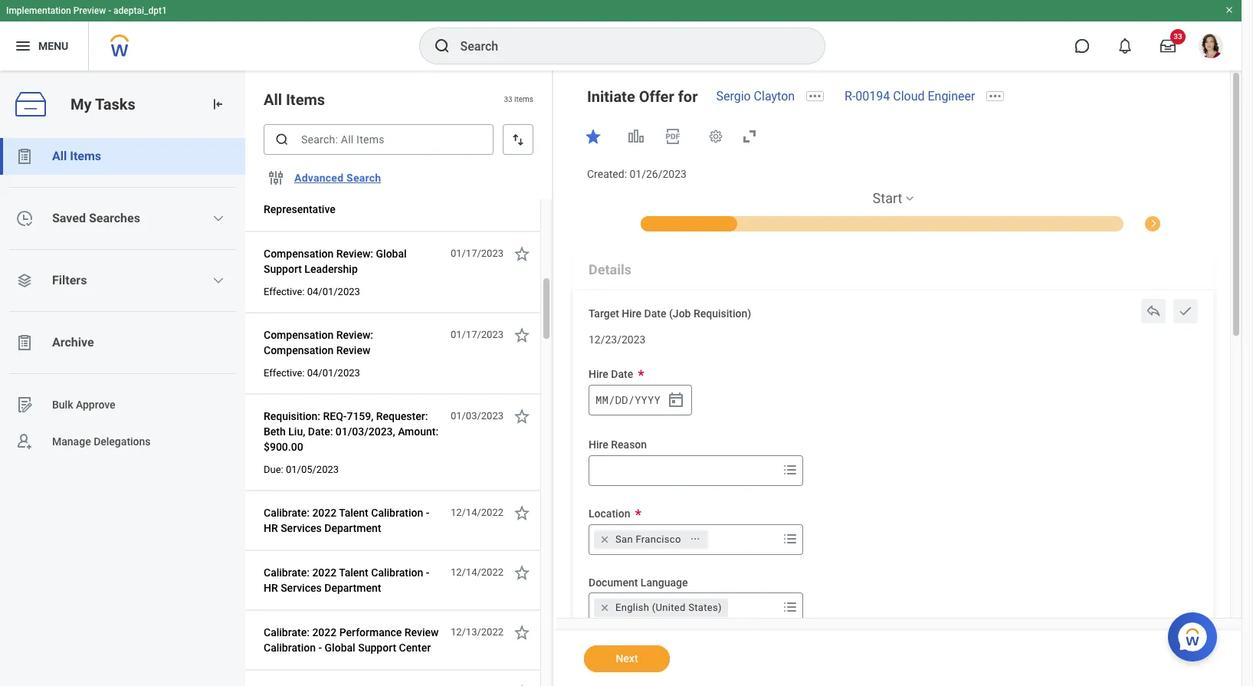 Task type: locate. For each thing, give the bounding box(es) containing it.
1 vertical spatial x small image
[[597, 601, 613, 616]]

‎-
[[306, 188, 310, 200]]

department for 1st star icon from the bottom of the item list element
[[325, 582, 381, 594]]

all inside item list element
[[264, 90, 282, 109]]

liu,
[[289, 426, 305, 438]]

2 calibrate: 2022 talent calibration - hr services department button from the top
[[264, 564, 442, 597]]

menu button
[[0, 21, 88, 71]]

global down customer
[[376, 248, 407, 260]]

1 vertical spatial 33
[[504, 95, 513, 104]]

next
[[616, 653, 638, 665]]

0 horizontal spatial items
[[70, 149, 101, 163]]

1 horizontal spatial 33
[[1174, 32, 1183, 41]]

1 vertical spatial calibrate: 2022 talent calibration - hr services department button
[[264, 564, 442, 597]]

all items inside all items button
[[52, 149, 101, 163]]

advanced
[[294, 172, 344, 184]]

chevron down image
[[213, 212, 225, 225], [213, 275, 225, 287]]

inbox large image
[[1161, 38, 1176, 54]]

0 vertical spatial services
[[281, 522, 322, 534]]

0 horizontal spatial r-
[[312, 188, 323, 200]]

- inside menu banner
[[108, 5, 111, 16]]

0 horizontal spatial 33
[[504, 95, 513, 104]]

1 horizontal spatial offer
[[639, 87, 675, 106]]

effective: for compensation review: global support leadership
[[264, 286, 305, 298]]

star image for 12/14/2022
[[513, 504, 531, 522]]

fullscreen image
[[741, 127, 759, 146]]

support inside compensation review: global support leadership
[[264, 263, 302, 275]]

effective: 04/01/2023 down leadership
[[264, 286, 360, 298]]

04/01/2023 down leadership
[[307, 286, 360, 298]]

created: 01/26/2023
[[587, 168, 687, 180]]

2 calibrate: 2022 talent calibration - hr services department from the top
[[264, 567, 430, 594]]

2 04/01/2023 from the top
[[307, 367, 360, 379]]

req-
[[323, 410, 347, 423]]

rename image
[[15, 396, 34, 414]]

1 vertical spatial star image
[[513, 407, 531, 426]]

customer
[[356, 188, 403, 200]]

r-
[[845, 89, 856, 104], [312, 188, 323, 200]]

33 inside 33 button
[[1174, 32, 1183, 41]]

1 vertical spatial review:
[[336, 329, 373, 341]]

1 vertical spatial calibrate: 2022 talent calibration - hr services department
[[264, 567, 430, 594]]

2022 down 01/05/2023
[[312, 507, 337, 519]]

0 horizontal spatial global
[[325, 642, 356, 654]]

chevron down image inside filters dropdown button
[[213, 275, 225, 287]]

01/05/2023
[[286, 464, 339, 475]]

0 vertical spatial 2022
[[312, 507, 337, 519]]

0 vertical spatial chevron down image
[[213, 212, 225, 225]]

global inside calibrate: 2022 performance review calibration - global support center
[[325, 642, 356, 654]]

r-00194 cloud engineer link
[[845, 89, 976, 104]]

review for calibrate: 2022 performance review calibration - global support center
[[405, 626, 439, 639]]

effective: up requisition:
[[264, 367, 305, 379]]

2 vertical spatial calibration
[[264, 642, 316, 654]]

1 vertical spatial global
[[325, 642, 356, 654]]

0 vertical spatial global
[[376, 248, 407, 260]]

calibrate: 2022 talent calibration - hr services department button for star image related to 12/14/2022
[[264, 504, 442, 538]]

33 inside item list element
[[504, 95, 513, 104]]

1 effective: from the top
[[264, 286, 305, 298]]

star image
[[513, 326, 531, 344], [513, 407, 531, 426], [513, 564, 531, 582]]

2 department from the top
[[325, 582, 381, 594]]

1 vertical spatial all
[[52, 149, 67, 163]]

1 vertical spatial offer
[[264, 173, 288, 185]]

effective: 04/01/2023 for review
[[264, 367, 360, 379]]

calibrate: 2022 talent calibration - hr services department
[[264, 507, 430, 534], [264, 567, 430, 594]]

r- right ‎-
[[312, 188, 323, 200]]

04/01/2023 for support
[[307, 286, 360, 298]]

1 horizontal spatial global
[[376, 248, 407, 260]]

compensation
[[1153, 218, 1213, 229], [264, 248, 334, 260], [264, 329, 334, 341], [264, 344, 334, 357]]

1 vertical spatial chevron down image
[[213, 275, 225, 287]]

3 calibrate: from the top
[[264, 626, 310, 639]]

0 vertical spatial all items
[[264, 90, 325, 109]]

all right clipboard icon
[[52, 149, 67, 163]]

review:
[[336, 248, 373, 260], [336, 329, 373, 341]]

hire up mm
[[589, 368, 609, 381]]

service
[[405, 188, 441, 200]]

0 vertical spatial hr
[[264, 522, 278, 534]]

1 horizontal spatial all
[[264, 90, 282, 109]]

english (united states) element
[[616, 601, 722, 615]]

compensation review: global support leadership button
[[264, 245, 442, 278]]

global
[[376, 248, 407, 260], [325, 642, 356, 654]]

1 department from the top
[[325, 522, 381, 534]]

review: up leadership
[[336, 248, 373, 260]]

calibrate: 2022 performance review calibration - global support center
[[264, 626, 439, 654]]

0 horizontal spatial review
[[336, 344, 371, 357]]

san francisco, press delete to clear value. option
[[594, 530, 708, 549]]

effective: for compensation review: compensation review
[[264, 367, 305, 379]]

1 vertical spatial calibration
[[371, 567, 423, 579]]

date left '(job'
[[645, 307, 667, 320]]

san
[[616, 533, 633, 545]]

close environment banner image
[[1225, 5, 1235, 15]]

/ right mm
[[609, 392, 615, 407]]

hire left reason
[[589, 439, 609, 451]]

0 horizontal spatial date
[[611, 368, 634, 381]]

sergio
[[717, 89, 751, 104]]

effective: 04/01/2023 for support
[[264, 286, 360, 298]]

3 2022 from the top
[[312, 626, 337, 639]]

0 vertical spatial x small image
[[597, 532, 613, 547]]

Search Workday  search field
[[460, 29, 793, 63]]

calibration inside calibrate: 2022 performance review calibration - global support center
[[264, 642, 316, 654]]

all right transformation import icon
[[264, 90, 282, 109]]

dd
[[615, 392, 628, 407]]

1 star image from the top
[[513, 326, 531, 344]]

services down due: 01/05/2023
[[281, 522, 322, 534]]

2 x small image from the top
[[597, 601, 613, 616]]

1 vertical spatial effective: 04/01/2023
[[264, 367, 360, 379]]

2 effective: from the top
[[264, 367, 305, 379]]

2 vertical spatial 2022
[[312, 626, 337, 639]]

2 star image from the top
[[513, 407, 531, 426]]

0 vertical spatial effective:
[[264, 286, 305, 298]]

effective: down leadership
[[264, 286, 305, 298]]

all items
[[264, 90, 325, 109], [52, 149, 101, 163]]

review
[[336, 344, 371, 357], [405, 626, 439, 639]]

gear image
[[709, 129, 724, 144]]

0 vertical spatial review:
[[336, 248, 373, 260]]

1 vertical spatial search image
[[275, 132, 290, 147]]

item list element
[[245, 71, 554, 686]]

1 vertical spatial review
[[405, 626, 439, 639]]

review inside calibrate: 2022 performance review calibration - global support center
[[405, 626, 439, 639]]

date
[[645, 307, 667, 320], [611, 368, 634, 381]]

my
[[71, 95, 92, 113]]

compensation inside compensation review: global support leadership
[[264, 248, 334, 260]]

view related information image
[[627, 127, 646, 146]]

2 talent from the top
[[339, 567, 369, 579]]

0 vertical spatial calibrate: 2022 talent calibration - hr services department
[[264, 507, 430, 534]]

1 horizontal spatial date
[[645, 307, 667, 320]]

1 vertical spatial talent
[[339, 567, 369, 579]]

01/03/2023,
[[336, 426, 395, 438]]

0 horizontal spatial support
[[264, 263, 302, 275]]

1 vertical spatial 01/17/2023
[[451, 329, 504, 340]]

review: inside compensation review: compensation review
[[336, 329, 373, 341]]

initiate
[[587, 87, 635, 106]]

1 vertical spatial prompts image
[[781, 529, 800, 548]]

1 chevron down image from the top
[[213, 212, 225, 225]]

0 horizontal spatial offer
[[264, 173, 288, 185]]

1 vertical spatial 2022
[[312, 567, 337, 579]]

2 vertical spatial prompts image
[[781, 598, 800, 617]]

for
[[678, 87, 698, 106], [291, 173, 305, 185]]

Search: All Items text field
[[264, 124, 494, 155]]

x small image left san
[[597, 532, 613, 547]]

perspective image
[[15, 271, 34, 290]]

x small image
[[597, 532, 613, 547], [597, 601, 613, 616]]

0 vertical spatial search image
[[433, 37, 451, 55]]

rachel
[[388, 173, 420, 185]]

0 horizontal spatial /
[[609, 392, 615, 407]]

1 horizontal spatial support
[[358, 642, 396, 654]]

3 prompts image from the top
[[781, 598, 800, 617]]

review: down leadership
[[336, 329, 373, 341]]

0 vertical spatial date
[[645, 307, 667, 320]]

items
[[515, 95, 534, 104]]

bulk approve link
[[0, 386, 245, 423]]

0 vertical spatial all
[[264, 90, 282, 109]]

department
[[325, 522, 381, 534], [325, 582, 381, 594]]

x small image inside san francisco, press delete to clear value. option
[[597, 532, 613, 547]]

2 effective: 04/01/2023 from the top
[[264, 367, 360, 379]]

/
[[609, 392, 615, 407], [628, 392, 635, 407]]

calibrate: inside calibrate: 2022 performance review calibration - global support center
[[264, 626, 310, 639]]

effective: 04/01/2023
[[264, 286, 360, 298], [264, 367, 360, 379]]

hire for hire reason
[[589, 439, 609, 451]]

calibrate: 2022 talent calibration - hr services department up performance on the bottom of the page
[[264, 567, 430, 594]]

review inside compensation review: compensation review
[[336, 344, 371, 357]]

calibration
[[371, 507, 423, 519], [371, 567, 423, 579], [264, 642, 316, 654]]

1 vertical spatial hr
[[264, 582, 278, 594]]

0 vertical spatial for
[[678, 87, 698, 106]]

0 horizontal spatial search image
[[275, 132, 290, 147]]

sergio clayton
[[717, 89, 795, 104]]

1 calibrate: 2022 talent calibration - hr services department button from the top
[[264, 504, 442, 538]]

2022 up calibrate: 2022 performance review calibration - global support center
[[312, 567, 337, 579]]

chevron right image
[[1144, 215, 1163, 228]]

global down performance on the bottom of the page
[[325, 642, 356, 654]]

r- left cloud
[[845, 89, 856, 104]]

1 vertical spatial r-
[[312, 188, 323, 200]]

notifications large image
[[1118, 38, 1133, 54]]

2 12/14/2022 from the top
[[451, 567, 504, 578]]

english (united states)
[[616, 602, 722, 614]]

hire for hire date
[[589, 368, 609, 381]]

2 review: from the top
[[336, 329, 373, 341]]

my tasks element
[[0, 71, 245, 686]]

2022
[[312, 507, 337, 519], [312, 567, 337, 579], [312, 626, 337, 639]]

1 prompts image from the top
[[781, 461, 800, 479]]

1 vertical spatial department
[[325, 582, 381, 594]]

2 chevron down image from the top
[[213, 275, 225, 287]]

33 for 33
[[1174, 32, 1183, 41]]

0 vertical spatial talent
[[339, 507, 369, 519]]

1 horizontal spatial items
[[286, 90, 325, 109]]

1 horizontal spatial all items
[[264, 90, 325, 109]]

0 vertical spatial prompts image
[[781, 461, 800, 479]]

2 01/17/2023 from the top
[[451, 329, 504, 340]]

department up performance on the bottom of the page
[[325, 582, 381, 594]]

1 / from the left
[[609, 392, 615, 407]]

document
[[589, 576, 638, 589]]

target hire date (job requisition)
[[589, 307, 752, 320]]

1 horizontal spatial for
[[678, 87, 698, 106]]

department for star image related to 12/14/2022
[[325, 522, 381, 534]]

prompts image
[[781, 461, 800, 479], [781, 529, 800, 548], [781, 598, 800, 617]]

0 horizontal spatial all
[[52, 149, 67, 163]]

target hire date (job requisition) element
[[589, 324, 646, 347]]

01/26/2023
[[630, 168, 687, 180]]

1 horizontal spatial review
[[405, 626, 439, 639]]

hr
[[264, 522, 278, 534], [264, 582, 278, 594]]

advanced search
[[294, 172, 381, 184]]

archive button
[[0, 324, 245, 361]]

compensation for compensation review: compensation review
[[264, 329, 334, 341]]

12/23/2023
[[589, 333, 646, 345]]

x small image inside english (united states), press delete to clear value. option
[[597, 601, 613, 616]]

star image
[[584, 127, 603, 146], [513, 245, 531, 263], [513, 504, 531, 522], [513, 623, 531, 642], [513, 683, 531, 686]]

0 horizontal spatial all items
[[52, 149, 101, 163]]

hire
[[622, 307, 642, 320], [589, 368, 609, 381], [589, 439, 609, 451]]

1 vertical spatial for
[[291, 173, 305, 185]]

offer
[[639, 87, 675, 106], [264, 173, 288, 185]]

manage delegations link
[[0, 423, 245, 460]]

1 vertical spatial 04/01/2023
[[307, 367, 360, 379]]

1 vertical spatial effective:
[[264, 367, 305, 379]]

search image
[[433, 37, 451, 55], [275, 132, 290, 147]]

reason
[[611, 439, 647, 451]]

1 vertical spatial items
[[70, 149, 101, 163]]

0 vertical spatial review
[[336, 344, 371, 357]]

1 horizontal spatial /
[[628, 392, 635, 407]]

support left leadership
[[264, 263, 302, 275]]

0 horizontal spatial for
[[291, 173, 305, 185]]

1 horizontal spatial r-
[[845, 89, 856, 104]]

1 vertical spatial all items
[[52, 149, 101, 163]]

next button
[[584, 646, 670, 672]]

0 vertical spatial 01/17/2023
[[451, 248, 504, 259]]

date up the dd at bottom
[[611, 368, 634, 381]]

items inside button
[[70, 149, 101, 163]]

/ right the dd at bottom
[[628, 392, 635, 407]]

calibrate: 2022 talent calibration - hr services department button down 01/05/2023
[[264, 504, 442, 538]]

2 vertical spatial star image
[[513, 564, 531, 582]]

0 vertical spatial offer
[[639, 87, 675, 106]]

offer up view printable version (pdf) image
[[639, 87, 675, 106]]

2 vertical spatial calibrate:
[[264, 626, 310, 639]]

approve
[[76, 398, 116, 411]]

0 vertical spatial calibrate:
[[264, 507, 310, 519]]

hire up target hire date (job requisition) element
[[622, 307, 642, 320]]

33 for 33 items
[[504, 95, 513, 104]]

list
[[0, 138, 245, 460]]

prompts image for reason
[[781, 461, 800, 479]]

start button
[[873, 189, 903, 208]]

1 vertical spatial support
[[358, 642, 396, 654]]

1 vertical spatial calibrate:
[[264, 567, 310, 579]]

location
[[589, 507, 631, 520]]

states)
[[689, 602, 722, 614]]

san francisco
[[616, 533, 681, 545]]

0 vertical spatial support
[[264, 263, 302, 275]]

review: inside compensation review: global support leadership
[[336, 248, 373, 260]]

saved searches
[[52, 211, 140, 225]]

1 review: from the top
[[336, 248, 373, 260]]

review up the center
[[405, 626, 439, 639]]

cloud
[[893, 89, 925, 104]]

2022 left performance on the bottom of the page
[[312, 626, 337, 639]]

offer up pearson at the top
[[264, 173, 288, 185]]

1 talent from the top
[[339, 507, 369, 519]]

items
[[286, 90, 325, 109], [70, 149, 101, 163]]

1 vertical spatial services
[[281, 582, 322, 594]]

04/01/2023 down compensation review: compensation review
[[307, 367, 360, 379]]

0 vertical spatial effective: 04/01/2023
[[264, 286, 360, 298]]

compensation for compensation
[[1153, 218, 1213, 229]]

for left job
[[291, 173, 305, 185]]

all inside button
[[52, 149, 67, 163]]

(united
[[652, 602, 686, 614]]

2 vertical spatial hire
[[589, 439, 609, 451]]

tasks
[[95, 95, 135, 113]]

services up calibrate: 2022 performance review calibration - global support center
[[281, 582, 322, 594]]

0 vertical spatial 12/14/2022
[[451, 507, 504, 518]]

1 effective: 04/01/2023 from the top
[[264, 286, 360, 298]]

1 vertical spatial 12/14/2022
[[451, 567, 504, 578]]

justify image
[[14, 37, 32, 55]]

x small image down document
[[597, 601, 613, 616]]

1 04/01/2023 from the top
[[307, 286, 360, 298]]

33 left items
[[504, 95, 513, 104]]

clipboard image
[[15, 334, 34, 352]]

calibrate: 2022 talent calibration - hr services department down 01/05/2023
[[264, 507, 430, 534]]

effective: 04/01/2023 down compensation review: compensation review
[[264, 367, 360, 379]]

date:
[[308, 426, 333, 438]]

1 vertical spatial date
[[611, 368, 634, 381]]

compensation review: compensation review
[[264, 329, 373, 357]]

calibrate: 2022 talent calibration - hr services department button up performance on the bottom of the page
[[264, 564, 442, 597]]

all items inside item list element
[[264, 90, 325, 109]]

0 vertical spatial items
[[286, 90, 325, 109]]

effective:
[[264, 286, 305, 298], [264, 367, 305, 379]]

33 left "profile logan mcneil" image
[[1174, 32, 1183, 41]]

support down performance on the bottom of the page
[[358, 642, 396, 654]]

0 vertical spatial 33
[[1174, 32, 1183, 41]]

compensation inside start navigation
[[1153, 218, 1213, 229]]

1 x small image from the top
[[597, 532, 613, 547]]

calibrate: 2022 performance review calibration - global support center button
[[264, 623, 442, 657]]

0 vertical spatial star image
[[513, 326, 531, 344]]

0 vertical spatial calibrate: 2022 talent calibration - hr services department button
[[264, 504, 442, 538]]

-
[[108, 5, 111, 16], [426, 507, 430, 519], [426, 567, 430, 579], [319, 642, 322, 654]]

1 01/17/2023 from the top
[[451, 248, 504, 259]]

undo l image
[[1146, 303, 1162, 319]]

clayton
[[754, 89, 795, 104]]

1 vertical spatial hire
[[589, 368, 609, 381]]

department down 01/05/2023
[[325, 522, 381, 534]]

for up view printable version (pdf) image
[[678, 87, 698, 106]]

0 vertical spatial department
[[325, 522, 381, 534]]

review up 7159,
[[336, 344, 371, 357]]

0 vertical spatial 04/01/2023
[[307, 286, 360, 298]]



Task type: vqa. For each thing, say whether or not it's contained in the screenshot.
calibrate: 2022 talent calibration - hr services department for 3rd star image from the bottom of the ITEM LIST ELEMENT
yes



Task type: describe. For each thing, give the bounding box(es) containing it.
list containing all items
[[0, 138, 245, 460]]

details
[[589, 261, 632, 277]]

star image for compensation review: compensation review
[[513, 326, 531, 344]]

1 horizontal spatial search image
[[433, 37, 451, 55]]

talent for 1st star icon from the bottom of the item list element
[[339, 567, 369, 579]]

clock check image
[[15, 209, 34, 228]]

r-00194 cloud engineer
[[845, 89, 976, 104]]

support inside calibrate: 2022 performance review calibration - global support center
[[358, 642, 396, 654]]

filters
[[52, 273, 87, 288]]

review: for compensation
[[336, 329, 373, 341]]

profile logan mcneil image
[[1199, 34, 1224, 61]]

1 calibrate: from the top
[[264, 507, 310, 519]]

requisition: req-7159, requester: beth liu, date: 01/03/2023, amount: $900.00
[[264, 410, 439, 453]]

2 calibrate: from the top
[[264, 567, 310, 579]]

hire date
[[589, 368, 634, 381]]

clipboard image
[[15, 147, 34, 166]]

offer for job application: rachel pearson ‎- r-00201 customer service representative
[[264, 173, 441, 215]]

start
[[873, 190, 903, 206]]

requisition: req-7159, requester: beth liu, date: 01/03/2023, amount: $900.00 button
[[264, 407, 442, 456]]

application:
[[328, 173, 385, 185]]

due: 01/05/2023
[[264, 464, 339, 475]]

amount:
[[398, 426, 439, 438]]

for inside 'offer for job application: rachel pearson ‎- r-00201 customer service representative'
[[291, 173, 305, 185]]

star image for requisition: req-7159, requester: beth liu, date: 01/03/2023, amount: $900.00
[[513, 407, 531, 426]]

compensation button
[[1144, 215, 1213, 231]]

menu
[[38, 40, 68, 52]]

created:
[[587, 168, 627, 180]]

check image
[[1179, 303, 1194, 319]]

1 hr from the top
[[264, 522, 278, 534]]

star image for effective: 04/01/2023
[[513, 245, 531, 263]]

00201
[[323, 188, 353, 200]]

hire reason
[[589, 439, 647, 451]]

review: for global
[[336, 248, 373, 260]]

1 2022 from the top
[[312, 507, 337, 519]]

delegations
[[94, 435, 151, 448]]

beth
[[264, 426, 286, 438]]

requisition)
[[694, 307, 752, 320]]

target
[[589, 307, 619, 320]]

details element
[[572, 247, 1215, 634]]

yyyy
[[635, 392, 661, 407]]

chevron down image for saved searches
[[213, 212, 225, 225]]

menu banner
[[0, 0, 1242, 71]]

sort image
[[511, 132, 526, 147]]

related actions image
[[690, 534, 701, 545]]

calendar image
[[667, 391, 686, 409]]

- inside calibrate: 2022 performance review calibration - global support center
[[319, 642, 322, 654]]

representative
[[264, 203, 336, 215]]

global inside compensation review: global support leadership
[[376, 248, 407, 260]]

bulk
[[52, 398, 73, 411]]

sergio clayton link
[[717, 89, 795, 104]]

compensation review: compensation review button
[[264, 326, 442, 360]]

performance
[[339, 626, 402, 639]]

english (united states), press delete to clear value. option
[[594, 599, 728, 617]]

12/13/2022
[[451, 626, 504, 638]]

prompts image for language
[[781, 598, 800, 617]]

initiate offer for
[[587, 87, 698, 106]]

01/17/2023 for compensation review: global support leadership
[[451, 248, 504, 259]]

configure image
[[267, 169, 285, 187]]

2022 inside calibrate: 2022 performance review calibration - global support center
[[312, 626, 337, 639]]

compensation for compensation review: global support leadership
[[264, 248, 334, 260]]

0 vertical spatial calibration
[[371, 507, 423, 519]]

star image for 12/13/2022
[[513, 623, 531, 642]]

calibrate: 2022 talent calibration - hr services department button for 1st star icon from the bottom of the item list element
[[264, 564, 442, 597]]

preview
[[73, 5, 106, 16]]

searches
[[89, 211, 140, 225]]

my tasks
[[71, 95, 135, 113]]

2 services from the top
[[281, 582, 322, 594]]

archive
[[52, 335, 94, 350]]

0 vertical spatial r-
[[845, 89, 856, 104]]

mm / dd / yyyy
[[596, 392, 661, 407]]

hire date group
[[589, 385, 692, 416]]

document language
[[589, 576, 688, 589]]

view printable version (pdf) image
[[664, 127, 682, 146]]

all items button
[[0, 138, 245, 175]]

english
[[616, 602, 650, 614]]

implementation
[[6, 5, 71, 16]]

center
[[399, 642, 431, 654]]

offer for job application: rachel pearson ‎- r-00201 customer service representative button
[[264, 169, 442, 219]]

manage delegations
[[52, 435, 151, 448]]

implementation preview -   adeptai_dpt1
[[6, 5, 167, 16]]

review for compensation review: compensation review
[[336, 344, 371, 357]]

saved
[[52, 211, 86, 225]]

due:
[[264, 464, 284, 475]]

7159,
[[347, 410, 374, 423]]

adeptai_dpt1
[[114, 5, 167, 16]]

1 calibrate: 2022 talent calibration - hr services department from the top
[[264, 507, 430, 534]]

transformation import image
[[210, 97, 225, 112]]

04/01/2023 for review
[[307, 367, 360, 379]]

saved searches button
[[0, 200, 245, 237]]

3 star image from the top
[[513, 564, 531, 582]]

chevron down image for filters
[[213, 275, 225, 287]]

(job
[[669, 307, 691, 320]]

bulk approve
[[52, 398, 116, 411]]

leadership
[[305, 263, 358, 275]]

33 items
[[504, 95, 534, 104]]

requester:
[[376, 410, 428, 423]]

san francisco element
[[616, 533, 681, 546]]

language
[[641, 576, 688, 589]]

01/03/2023
[[451, 410, 504, 422]]

offer inside 'offer for job application: rachel pearson ‎- r-00201 customer service representative'
[[264, 173, 288, 185]]

1 12/14/2022 from the top
[[451, 507, 504, 518]]

00194
[[856, 89, 890, 104]]

2 prompts image from the top
[[781, 529, 800, 548]]

x small image for location
[[597, 532, 613, 547]]

advanced search button
[[288, 163, 387, 193]]

r- inside 'offer for job application: rachel pearson ‎- r-00201 customer service representative'
[[312, 188, 323, 200]]

33 button
[[1152, 29, 1186, 63]]

engineer
[[928, 89, 976, 104]]

2 / from the left
[[628, 392, 635, 407]]

pearson
[[264, 188, 304, 200]]

1 services from the top
[[281, 522, 322, 534]]

filters button
[[0, 262, 245, 299]]

0 vertical spatial hire
[[622, 307, 642, 320]]

start navigation
[[572, 189, 1215, 231]]

2 hr from the top
[[264, 582, 278, 594]]

x small image for document language
[[597, 601, 613, 616]]

$900.00
[[264, 441, 303, 453]]

francisco
[[636, 533, 681, 545]]

mm
[[596, 392, 609, 407]]

manage
[[52, 435, 91, 448]]

items inside item list element
[[286, 90, 325, 109]]

talent for star image related to 12/14/2022
[[339, 507, 369, 519]]

Hire Reason field
[[590, 457, 778, 484]]

requisition:
[[264, 410, 321, 423]]

2 2022 from the top
[[312, 567, 337, 579]]

01/17/2023 for compensation review: compensation review
[[451, 329, 504, 340]]

user plus image
[[15, 432, 34, 451]]

job
[[307, 173, 325, 185]]



